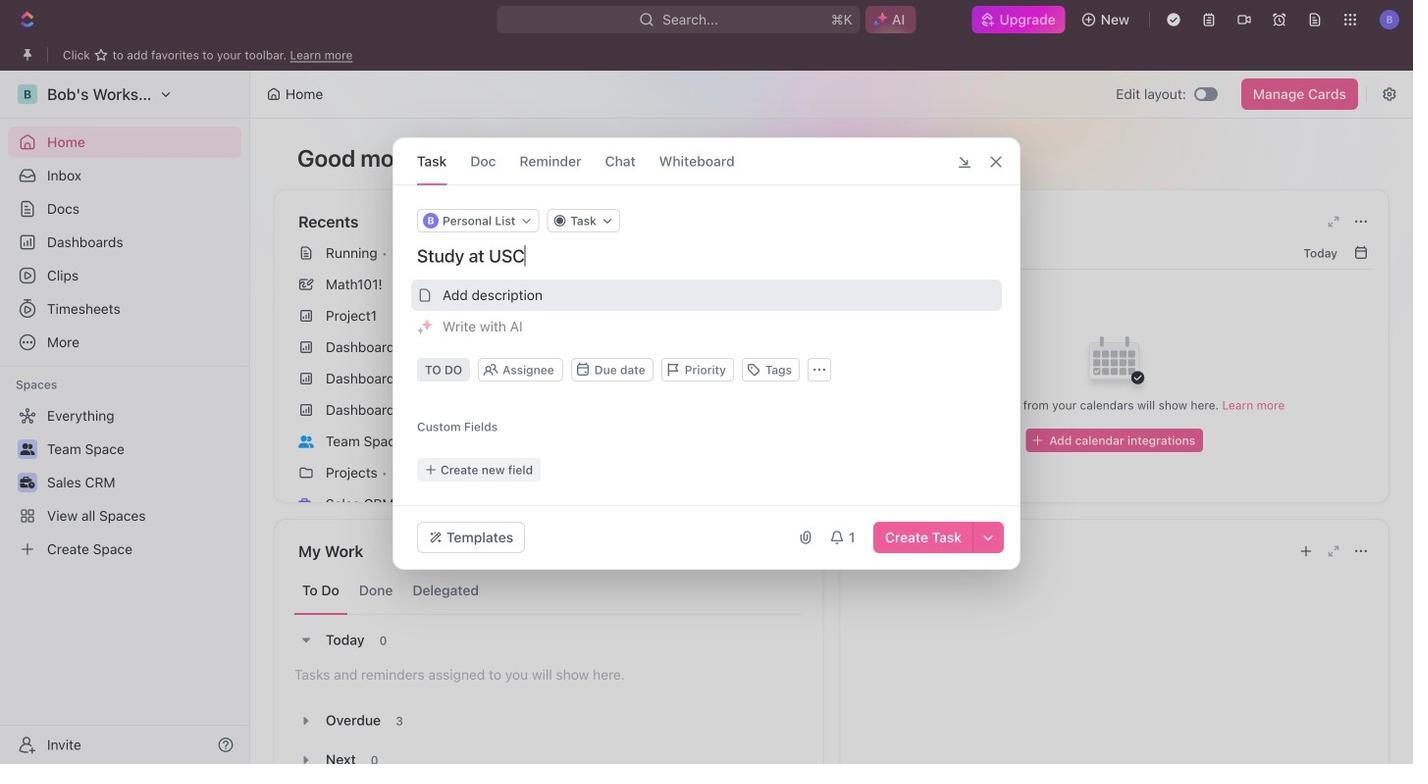Task type: locate. For each thing, give the bounding box(es) containing it.
sidebar navigation
[[0, 71, 250, 765]]

user group image
[[298, 436, 314, 448]]

tree
[[8, 400, 241, 565]]

tab list
[[294, 567, 803, 615]]

dialog
[[393, 137, 1021, 570]]



Task type: describe. For each thing, give the bounding box(es) containing it.
tree inside 'sidebar' navigation
[[8, 400, 241, 565]]

Task name or type '/' for commands text field
[[417, 244, 1000, 268]]

business time image
[[298, 498, 314, 511]]



Task type: vqa. For each thing, say whether or not it's contained in the screenshot.
3 inside the 'row'
no



